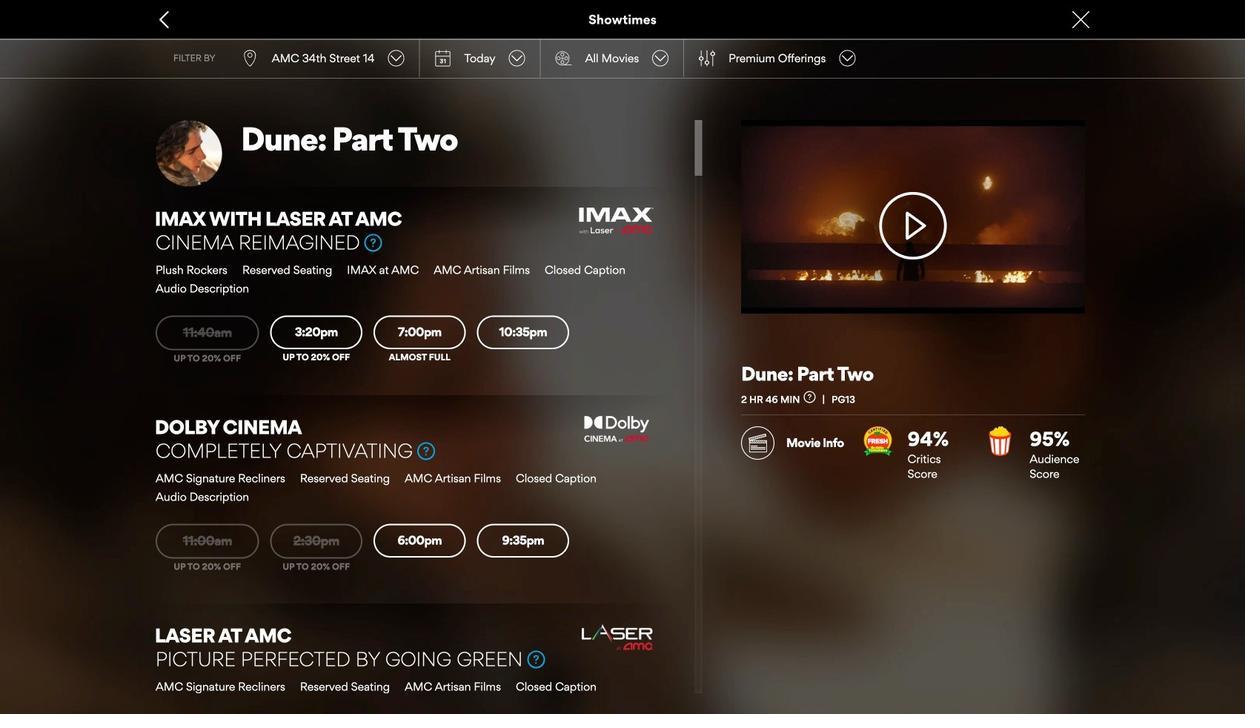 Task type: locate. For each thing, give the bounding box(es) containing it.
more information about image
[[804, 391, 816, 403]]

play trailer for dune: part two image
[[742, 120, 1086, 314], [859, 192, 969, 260]]

rotten tomatoes certified fresh image
[[864, 426, 893, 456]]

more information about laser at amc image
[[527, 651, 545, 669]]



Task type: vqa. For each thing, say whether or not it's contained in the screenshot.
Gift within button
no



Task type: describe. For each thing, give the bounding box(es) containing it.
more information about dolby cinema image
[[417, 442, 435, 460]]

rotten tomatoes image
[[986, 426, 1015, 456]]

more information about imax with laser at amc image
[[365, 234, 382, 252]]



